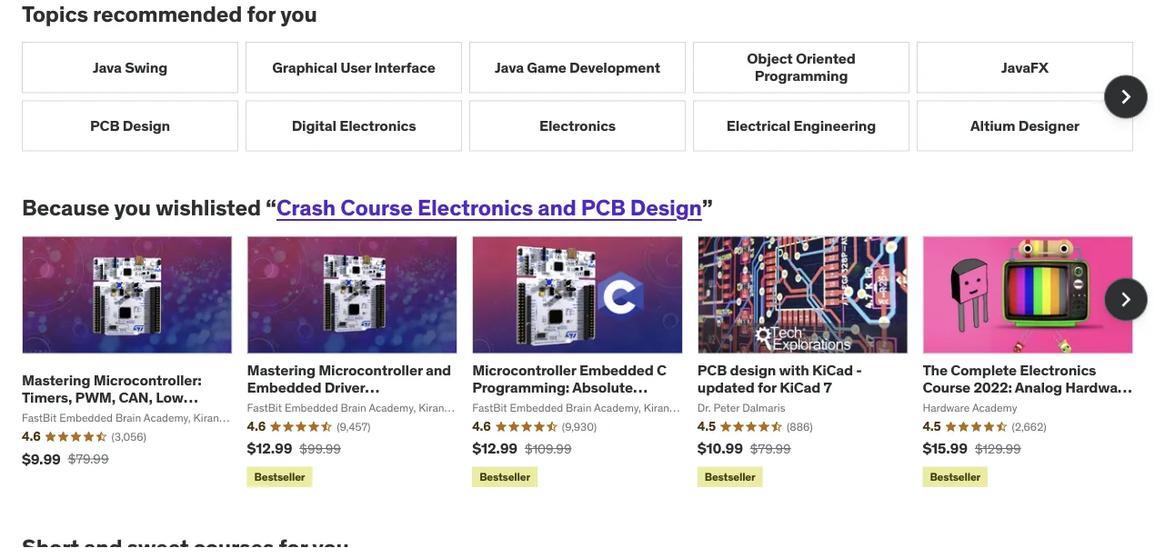 Task type: describe. For each thing, give the bounding box(es) containing it.
microcontroller embedded c programming: absolute beginners link
[[472, 361, 667, 415]]

mastering microcontroller: timers, pwm, can, low power(mcu2) link
[[22, 371, 202, 425]]

topics recommended for you
[[22, 0, 317, 27]]

7
[[824, 378, 832, 397]]

object
[[747, 49, 793, 68]]

updated
[[698, 378, 755, 397]]

design inside "pcb design" link
[[123, 116, 170, 135]]

pcb for pcb design with kicad - updated for kicad 7
[[698, 361, 727, 380]]

microcontroller inside microcontroller embedded c programming: absolute beginners
[[472, 361, 576, 380]]

"
[[702, 194, 713, 222]]

development inside mastering microcontroller and embedded driver development
[[247, 396, 338, 415]]

altium
[[971, 116, 1016, 135]]

design inside the complete electronics course 2022: analog hardware design
[[923, 396, 971, 415]]

game
[[527, 58, 567, 76]]

pcb design with kicad - updated for kicad 7 link
[[698, 361, 862, 397]]

java swing link
[[22, 42, 238, 93]]

wishlisted
[[156, 194, 261, 222]]

design
[[730, 361, 776, 380]]

mastering microcontroller and embedded driver development
[[247, 361, 451, 415]]

microcontroller inside mastering microcontroller and embedded driver development
[[319, 361, 423, 380]]

designer
[[1019, 116, 1080, 135]]

with
[[779, 361, 809, 380]]

pcb design with kicad - updated for kicad 7
[[698, 361, 862, 397]]

next image for because you wishlisted "
[[1112, 285, 1141, 314]]

user
[[340, 58, 371, 76]]

and inside mastering microcontroller and embedded driver development
[[426, 361, 451, 380]]

programming:
[[472, 378, 570, 397]]

programming
[[755, 66, 848, 85]]

0 horizontal spatial course
[[340, 194, 413, 222]]

mastering microcontroller: timers, pwm, can, low power(mcu2)
[[22, 371, 202, 425]]

-
[[856, 361, 862, 380]]

graphical user interface link
[[246, 42, 462, 93]]

hardware
[[1066, 378, 1132, 397]]

analog
[[1015, 378, 1063, 397]]

topics
[[22, 0, 88, 27]]

electronics link
[[469, 100, 686, 152]]

kicad left 7
[[780, 378, 821, 397]]

java game development link
[[469, 42, 686, 93]]

power(mcu2)
[[22, 406, 116, 425]]

0 vertical spatial for
[[247, 0, 276, 27]]

next image for topics recommended for you
[[1112, 82, 1141, 111]]

mastering for pwm,
[[22, 371, 90, 390]]

carousel element for because you wishlisted "
[[22, 236, 1148, 491]]

crash
[[277, 194, 336, 222]]

1 vertical spatial design
[[630, 194, 702, 222]]

electrical engineering link
[[693, 100, 910, 152]]

because
[[22, 194, 109, 222]]

1 vertical spatial you
[[114, 194, 151, 222]]

interface
[[374, 58, 436, 76]]

the
[[923, 361, 948, 380]]

java for java game development
[[495, 58, 524, 76]]

kicad left -
[[812, 361, 853, 380]]

mastering for embedded
[[247, 361, 316, 380]]

timers,
[[22, 389, 72, 407]]

"
[[266, 194, 277, 222]]

1 vertical spatial pcb
[[581, 194, 626, 222]]

javafx
[[1002, 58, 1049, 76]]

low
[[156, 389, 184, 407]]

driver
[[325, 378, 365, 397]]

course inside the complete electronics course 2022: analog hardware design
[[923, 378, 971, 397]]

electrical
[[727, 116, 791, 135]]

pwm,
[[75, 389, 116, 407]]

for inside pcb design with kicad - updated for kicad 7
[[758, 378, 777, 397]]



Task type: locate. For each thing, give the bounding box(es) containing it.
2 vertical spatial design
[[923, 396, 971, 415]]

you
[[280, 0, 317, 27], [114, 194, 151, 222]]

0 horizontal spatial and
[[426, 361, 451, 380]]

1 horizontal spatial and
[[538, 194, 577, 222]]

oriented
[[796, 49, 856, 68]]

embedded left driver
[[247, 378, 322, 397]]

1 vertical spatial carousel element
[[22, 236, 1148, 491]]

microcontroller
[[319, 361, 423, 380], [472, 361, 576, 380]]

1 vertical spatial and
[[426, 361, 451, 380]]

for left 'with'
[[758, 378, 777, 397]]

c
[[657, 361, 667, 380]]

design
[[123, 116, 170, 135], [630, 194, 702, 222], [923, 396, 971, 415]]

0 horizontal spatial microcontroller
[[319, 361, 423, 380]]

1 horizontal spatial pcb
[[581, 194, 626, 222]]

the complete electronics course 2022: analog hardware design
[[923, 361, 1132, 415]]

digital electronics link
[[246, 100, 462, 152]]

pcb down 'java swing' link
[[90, 116, 120, 135]]

2 horizontal spatial design
[[923, 396, 971, 415]]

0 vertical spatial next image
[[1112, 82, 1141, 111]]

0 horizontal spatial design
[[123, 116, 170, 135]]

altium designer link
[[917, 100, 1134, 152]]

0 vertical spatial carousel element
[[22, 42, 1148, 152]]

1 java from the left
[[93, 58, 122, 76]]

java
[[93, 58, 122, 76], [495, 58, 524, 76]]

beginners
[[472, 396, 542, 415]]

0 horizontal spatial java
[[93, 58, 122, 76]]

0 horizontal spatial for
[[247, 0, 276, 27]]

course
[[340, 194, 413, 222], [923, 378, 971, 397]]

1 carousel element from the top
[[22, 42, 1148, 152]]

1 horizontal spatial mastering
[[247, 361, 316, 380]]

altium designer
[[971, 116, 1080, 135]]

2 next image from the top
[[1112, 285, 1141, 314]]

2 carousel element from the top
[[22, 236, 1148, 491]]

absolute
[[572, 378, 633, 397]]

recommended
[[93, 0, 242, 27]]

0 vertical spatial development
[[570, 58, 660, 76]]

2 horizontal spatial pcb
[[698, 361, 727, 380]]

digital electronics
[[292, 116, 416, 135]]

pcb for pcb design
[[90, 116, 120, 135]]

1 vertical spatial course
[[923, 378, 971, 397]]

0 vertical spatial and
[[538, 194, 577, 222]]

1 horizontal spatial for
[[758, 378, 777, 397]]

pcb design link
[[22, 100, 238, 152]]

electrical engineering
[[727, 116, 876, 135]]

0 horizontal spatial you
[[114, 194, 151, 222]]

carousel element containing mastering microcontroller and embedded driver development
[[22, 236, 1148, 491]]

embedded inside mastering microcontroller and embedded driver development
[[247, 378, 322, 397]]

pcb left the design
[[698, 361, 727, 380]]

you right because
[[114, 194, 151, 222]]

javafx link
[[917, 42, 1134, 93]]

1 vertical spatial development
[[247, 396, 338, 415]]

electronics
[[340, 116, 416, 135], [540, 116, 616, 135], [418, 194, 533, 222], [1020, 361, 1097, 380]]

pcb design
[[90, 116, 170, 135]]

mastering inside "mastering microcontroller: timers, pwm, can, low power(mcu2)"
[[22, 371, 90, 390]]

1 horizontal spatial development
[[570, 58, 660, 76]]

1 vertical spatial next image
[[1112, 285, 1141, 314]]

object oriented programming link
[[693, 42, 910, 93]]

2022:
[[974, 378, 1012, 397]]

pcb inside "pcb design" link
[[90, 116, 120, 135]]

embedded left c
[[579, 361, 654, 380]]

0 vertical spatial design
[[123, 116, 170, 135]]

1 horizontal spatial microcontroller
[[472, 361, 576, 380]]

complete
[[951, 361, 1017, 380]]

pcb down electronics link
[[581, 194, 626, 222]]

2 vertical spatial pcb
[[698, 361, 727, 380]]

electronics inside "link"
[[340, 116, 416, 135]]

0 horizontal spatial pcb
[[90, 116, 120, 135]]

0 horizontal spatial development
[[247, 396, 338, 415]]

development
[[570, 58, 660, 76], [247, 396, 338, 415]]

java swing
[[93, 58, 167, 76]]

and down electronics link
[[538, 194, 577, 222]]

embedded
[[579, 361, 654, 380], [247, 378, 322, 397]]

mastering inside mastering microcontroller and embedded driver development
[[247, 361, 316, 380]]

0 vertical spatial course
[[340, 194, 413, 222]]

2 java from the left
[[495, 58, 524, 76]]

digital
[[292, 116, 337, 135]]

can,
[[119, 389, 153, 407]]

1 horizontal spatial java
[[495, 58, 524, 76]]

mastering
[[247, 361, 316, 380], [22, 371, 90, 390]]

java game development
[[495, 58, 660, 76]]

carousel element containing object oriented programming
[[22, 42, 1148, 152]]

crash course electronics and pcb design link
[[277, 194, 702, 222]]

pcb
[[90, 116, 120, 135], [581, 194, 626, 222], [698, 361, 727, 380]]

mastering left driver
[[247, 361, 316, 380]]

1 horizontal spatial design
[[630, 194, 702, 222]]

because you wishlisted " crash course electronics and pcb design "
[[22, 194, 713, 222]]

engineering
[[794, 116, 876, 135]]

1 horizontal spatial embedded
[[579, 361, 654, 380]]

java left "game"
[[495, 58, 524, 76]]

1 next image from the top
[[1112, 82, 1141, 111]]

1 horizontal spatial you
[[280, 0, 317, 27]]

the complete electronics course 2022: analog hardware design link
[[923, 361, 1133, 415]]

carousel element for topics recommended for you
[[22, 42, 1148, 152]]

carousel element
[[22, 42, 1148, 152], [22, 236, 1148, 491]]

mastering up power(mcu2)
[[22, 371, 90, 390]]

and
[[538, 194, 577, 222], [426, 361, 451, 380]]

embedded inside microcontroller embedded c programming: absolute beginners
[[579, 361, 654, 380]]

you up graphical
[[280, 0, 317, 27]]

java left the swing at the top of the page
[[93, 58, 122, 76]]

graphical user interface
[[272, 58, 436, 76]]

graphical
[[272, 58, 337, 76]]

pcb inside pcb design with kicad - updated for kicad 7
[[698, 361, 727, 380]]

microcontroller:
[[93, 371, 202, 390]]

course left 2022:
[[923, 378, 971, 397]]

0 vertical spatial you
[[280, 0, 317, 27]]

1 vertical spatial for
[[758, 378, 777, 397]]

microcontroller embedded c programming: absolute beginners
[[472, 361, 667, 415]]

electronics inside the complete electronics course 2022: analog hardware design
[[1020, 361, 1097, 380]]

object oriented programming
[[747, 49, 856, 85]]

kicad
[[812, 361, 853, 380], [780, 378, 821, 397]]

java for java swing
[[93, 58, 122, 76]]

1 horizontal spatial course
[[923, 378, 971, 397]]

mastering microcontroller and embedded driver development link
[[247, 361, 451, 415]]

2 microcontroller from the left
[[472, 361, 576, 380]]

course right crash
[[340, 194, 413, 222]]

for up graphical
[[247, 0, 276, 27]]

0 horizontal spatial embedded
[[247, 378, 322, 397]]

0 vertical spatial pcb
[[90, 116, 120, 135]]

for
[[247, 0, 276, 27], [758, 378, 777, 397]]

1 microcontroller from the left
[[319, 361, 423, 380]]

swing
[[125, 58, 167, 76]]

and left programming:
[[426, 361, 451, 380]]

development inside java game development link
[[570, 58, 660, 76]]

0 horizontal spatial mastering
[[22, 371, 90, 390]]

next image
[[1112, 82, 1141, 111], [1112, 285, 1141, 314]]



Task type: vqa. For each thing, say whether or not it's contained in the screenshot.
Hardware
yes



